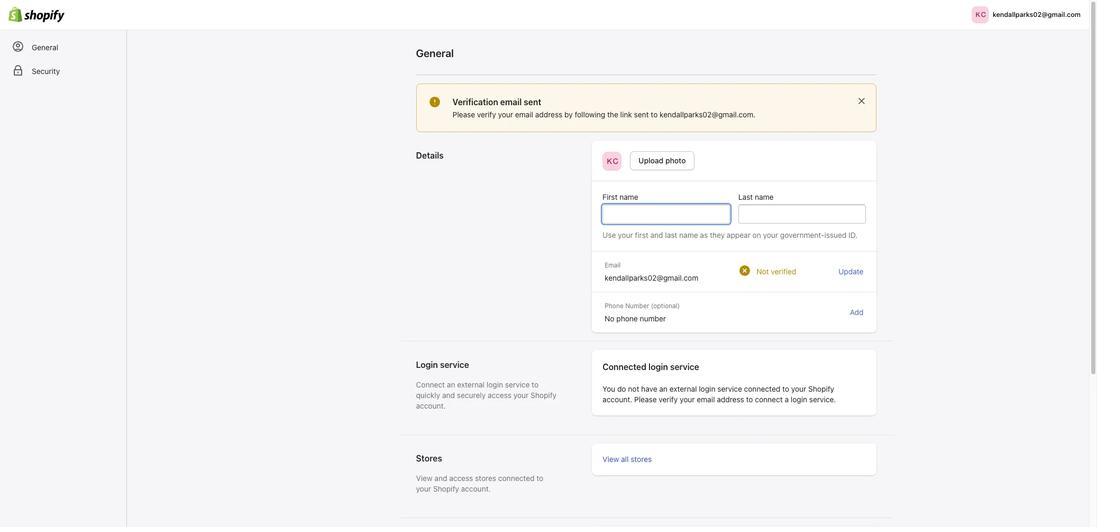 Task type: vqa. For each thing, say whether or not it's contained in the screenshot.
AND inside View and access stores connected to your Shopify account.
yes



Task type: locate. For each thing, give the bounding box(es) containing it.
sent
[[524, 97, 541, 107], [634, 110, 649, 119]]

all
[[621, 455, 629, 464]]

0 vertical spatial please
[[453, 110, 475, 119]]

1 horizontal spatial shopify
[[531, 391, 557, 400]]

external inside you do not have an external login service connected to your shopify account. please verify your email address to connect a login service.
[[670, 385, 697, 394]]

1 horizontal spatial access
[[488, 391, 512, 400]]

verify down verification
[[477, 110, 496, 119]]

phone
[[616, 314, 638, 323]]

connect
[[755, 395, 783, 404]]

an right connect
[[447, 380, 455, 389]]

0 horizontal spatial address
[[535, 110, 562, 119]]

shopify inside view and access stores connected to your shopify account.
[[433, 485, 459, 494]]

view left all
[[603, 455, 619, 464]]

(optional)
[[651, 302, 680, 310]]

1 vertical spatial address
[[717, 395, 744, 404]]

use your first and last name as they appear on your government-issued id.
[[603, 231, 858, 240]]

0 vertical spatial kendallparks02@gmail.com
[[993, 11, 1081, 19]]

view for view and access stores connected to your shopify account.
[[416, 474, 433, 483]]

please
[[453, 110, 475, 119], [634, 395, 657, 404]]

please down have
[[634, 395, 657, 404]]

address left by
[[535, 110, 562, 119]]

0 vertical spatial stores
[[631, 455, 652, 464]]

address left the connect
[[717, 395, 744, 404]]

0 horizontal spatial account.
[[416, 401, 446, 410]]

verify
[[477, 110, 496, 119], [659, 395, 678, 404]]

view for view all stores
[[603, 455, 619, 464]]

kendallparks02@gmail.com
[[993, 11, 1081, 19], [605, 273, 698, 282]]

size 20 image
[[856, 96, 867, 106], [429, 97, 440, 108]]

photo
[[665, 156, 686, 165]]

by
[[564, 110, 573, 119]]

1 horizontal spatial verify
[[659, 395, 678, 404]]

service inside 'connect an external login service to quickly and securely access your shopify account.'
[[505, 380, 530, 389]]

1 vertical spatial please
[[634, 395, 657, 404]]

upload
[[639, 156, 664, 165]]

service
[[440, 360, 469, 370], [670, 362, 699, 372], [505, 380, 530, 389], [717, 385, 742, 394]]

name
[[620, 193, 638, 202], [755, 193, 774, 202], [679, 231, 698, 240]]

link
[[620, 110, 632, 119]]

you do not have an external login service connected to your shopify account. please verify your email address to connect a login service.
[[603, 385, 836, 404]]

account.
[[603, 395, 632, 404], [416, 401, 446, 410], [461, 485, 491, 494]]

verify down connected login service
[[659, 395, 678, 404]]

0 horizontal spatial name
[[620, 193, 638, 202]]

view all stores
[[603, 455, 652, 464]]

and right 'quickly'
[[442, 391, 455, 400]]

please inside verification email sent please verify your email address by following the link sent to kendallparks02@gmail.com.
[[453, 110, 475, 119]]

securely
[[457, 391, 486, 400]]

1 vertical spatial email
[[515, 110, 533, 119]]

they
[[710, 231, 725, 240]]

and
[[650, 231, 663, 240], [442, 391, 455, 400], [435, 474, 447, 483]]

an inside you do not have an external login service connected to your shopify account. please verify your email address to connect a login service.
[[659, 385, 668, 394]]

2 horizontal spatial name
[[755, 193, 774, 202]]

account. for connected
[[603, 395, 632, 404]]

an right have
[[659, 385, 668, 394]]

external right have
[[670, 385, 697, 394]]

0 horizontal spatial general
[[32, 43, 58, 52]]

number
[[640, 314, 666, 323]]

do
[[617, 385, 626, 394]]

service inside you do not have an external login service connected to your shopify account. please verify your email address to connect a login service.
[[717, 385, 742, 394]]

external up securely
[[457, 380, 485, 389]]

email
[[605, 261, 621, 269]]

connected
[[744, 385, 780, 394], [498, 474, 535, 483]]

view
[[603, 455, 619, 464], [416, 474, 433, 483]]

address
[[535, 110, 562, 119], [717, 395, 744, 404]]

1 horizontal spatial address
[[717, 395, 744, 404]]

phone
[[605, 302, 624, 310]]

1 vertical spatial sent
[[634, 110, 649, 119]]

0 vertical spatial access
[[488, 391, 512, 400]]

external
[[457, 380, 485, 389], [670, 385, 697, 394]]

not
[[757, 267, 769, 276]]

account. inside 'connect an external login service to quickly and securely access your shopify account.'
[[416, 401, 446, 410]]

an inside 'connect an external login service to quickly and securely access your shopify account.'
[[447, 380, 455, 389]]

1 horizontal spatial view
[[603, 455, 619, 464]]

have
[[641, 385, 657, 394]]

not verified
[[757, 267, 796, 276]]

general
[[32, 43, 58, 52], [416, 47, 454, 59]]

0 vertical spatial view
[[603, 455, 619, 464]]

view all stores link
[[603, 455, 652, 464]]

email
[[500, 97, 522, 107], [515, 110, 533, 119], [697, 395, 715, 404]]

you
[[603, 385, 615, 394]]

0 vertical spatial verify
[[477, 110, 496, 119]]

account. inside view and access stores connected to your shopify account.
[[461, 485, 491, 494]]

0 horizontal spatial connected
[[498, 474, 535, 483]]

as
[[700, 231, 708, 240]]

2 vertical spatial and
[[435, 474, 447, 483]]

name right first
[[620, 193, 638, 202]]

update button
[[839, 267, 864, 277]]

to
[[651, 110, 658, 119], [532, 380, 539, 389], [782, 385, 789, 394], [746, 395, 753, 404], [537, 474, 543, 483]]

name left as
[[679, 231, 698, 240]]

0 horizontal spatial stores
[[475, 474, 496, 483]]

access
[[488, 391, 512, 400], [449, 474, 473, 483]]

2 horizontal spatial shopify
[[808, 385, 834, 394]]

1 vertical spatial view
[[416, 474, 433, 483]]

stores
[[416, 454, 442, 463]]

2 horizontal spatial account.
[[603, 395, 632, 404]]

2 vertical spatial email
[[697, 395, 715, 404]]

your inside 'connect an external login service to quickly and securely access your shopify account.'
[[514, 391, 529, 400]]

id.
[[849, 231, 858, 240]]

last
[[738, 193, 753, 202]]

and down stores
[[435, 474, 447, 483]]

1 vertical spatial kc
[[607, 157, 619, 166]]

0 horizontal spatial kendallparks02@gmail.com
[[605, 273, 698, 282]]

upload photo
[[639, 156, 686, 165]]

not
[[628, 385, 639, 394]]

name for first name
[[620, 193, 638, 202]]

1 horizontal spatial please
[[634, 395, 657, 404]]

1 horizontal spatial account.
[[461, 485, 491, 494]]

please down verification
[[453, 110, 475, 119]]

verify inside verification email sent please verify your email address by following the link sent to kendallparks02@gmail.com.
[[477, 110, 496, 119]]

an
[[447, 380, 455, 389], [659, 385, 668, 394]]

0 horizontal spatial verify
[[477, 110, 496, 119]]

0 horizontal spatial view
[[416, 474, 433, 483]]

stores
[[631, 455, 652, 464], [475, 474, 496, 483]]

1 horizontal spatial external
[[670, 385, 697, 394]]

general link
[[4, 38, 122, 57]]

access inside 'connect an external login service to quickly and securely access your shopify account.'
[[488, 391, 512, 400]]

shopify inside 'connect an external login service to quickly and securely access your shopify account.'
[[531, 391, 557, 400]]

verification
[[453, 97, 498, 107]]

0 horizontal spatial access
[[449, 474, 473, 483]]

1 vertical spatial kendallparks02@gmail.com
[[605, 273, 698, 282]]

your inside view and access stores connected to your shopify account.
[[416, 485, 431, 494]]

0 horizontal spatial external
[[457, 380, 485, 389]]

verification email sent please verify your email address by following the link sent to kendallparks02@gmail.com.
[[453, 97, 756, 119]]

view down stores
[[416, 474, 433, 483]]

view inside view and access stores connected to your shopify account.
[[416, 474, 433, 483]]

1 horizontal spatial sent
[[634, 110, 649, 119]]

0 horizontal spatial sent
[[524, 97, 541, 107]]

external inside 'connect an external login service to quickly and securely access your shopify account.'
[[457, 380, 485, 389]]

appear
[[727, 231, 751, 240]]

stores inside view and access stores connected to your shopify account.
[[475, 474, 496, 483]]

shopify
[[808, 385, 834, 394], [531, 391, 557, 400], [433, 485, 459, 494]]

access inside view and access stores connected to your shopify account.
[[449, 474, 473, 483]]

to inside 'connect an external login service to quickly and securely access your shopify account.'
[[532, 380, 539, 389]]

login
[[649, 362, 668, 372], [487, 380, 503, 389], [699, 385, 715, 394], [791, 395, 807, 404]]

0 vertical spatial connected
[[744, 385, 780, 394]]

0 vertical spatial kc
[[976, 11, 987, 18]]

shopify inside you do not have an external login service connected to your shopify account. please verify your email address to connect a login service.
[[808, 385, 834, 394]]

login inside 'connect an external login service to quickly and securely access your shopify account.'
[[487, 380, 503, 389]]

and inside 'connect an external login service to quickly and securely access your shopify account.'
[[442, 391, 455, 400]]

account. inside you do not have an external login service connected to your shopify account. please verify your email address to connect a login service.
[[603, 395, 632, 404]]

1 vertical spatial access
[[449, 474, 473, 483]]

1 vertical spatial verify
[[659, 395, 678, 404]]

0 vertical spatial email
[[500, 97, 522, 107]]

1 vertical spatial stores
[[475, 474, 496, 483]]

to inside view and access stores connected to your shopify account.
[[537, 474, 543, 483]]

address inside verification email sent please verify your email address by following the link sent to kendallparks02@gmail.com.
[[535, 110, 562, 119]]

government-
[[780, 231, 824, 240]]

please inside you do not have an external login service connected to your shopify account. please verify your email address to connect a login service.
[[634, 395, 657, 404]]

name right last
[[755, 193, 774, 202]]

1 horizontal spatial an
[[659, 385, 668, 394]]

your
[[498, 110, 513, 119], [618, 231, 633, 240], [763, 231, 778, 240], [791, 385, 806, 394], [514, 391, 529, 400], [680, 395, 695, 404], [416, 485, 431, 494]]

0 vertical spatial address
[[535, 110, 562, 119]]

kendallparks02@gmail.com.
[[660, 110, 756, 119]]

0 horizontal spatial an
[[447, 380, 455, 389]]

1 vertical spatial and
[[442, 391, 455, 400]]

1 horizontal spatial connected
[[744, 385, 780, 394]]

kc
[[976, 11, 987, 18], [607, 157, 619, 166]]

1 horizontal spatial name
[[679, 231, 698, 240]]

0 horizontal spatial shopify
[[433, 485, 459, 494]]

and left last on the right
[[650, 231, 663, 240]]

1 vertical spatial connected
[[498, 474, 535, 483]]

first
[[635, 231, 648, 240]]

0 horizontal spatial please
[[453, 110, 475, 119]]



Task type: describe. For each thing, give the bounding box(es) containing it.
upload photo button
[[630, 151, 694, 170]]

and inside view and access stores connected to your shopify account.
[[435, 474, 447, 483]]

account. for login
[[416, 401, 446, 410]]

to inside verification email sent please verify your email address by following the link sent to kendallparks02@gmail.com.
[[651, 110, 658, 119]]

address inside you do not have an external login service connected to your shopify account. please verify your email address to connect a login service.
[[717, 395, 744, 404]]

verified
[[771, 267, 796, 276]]

add
[[850, 308, 864, 317]]

email inside you do not have an external login service connected to your shopify account. please verify your email address to connect a login service.
[[697, 395, 715, 404]]

phone number (optional) no phone number
[[605, 302, 680, 323]]

1 horizontal spatial kc
[[976, 11, 987, 18]]

connect an external login service to quickly and securely access your shopify account.
[[416, 380, 557, 410]]

no
[[605, 314, 614, 323]]

color warning image
[[740, 265, 750, 276]]

login service
[[416, 360, 469, 370]]

your inside verification email sent please verify your email address by following the link sent to kendallparks02@gmail.com.
[[498, 110, 513, 119]]

security
[[32, 67, 60, 76]]

last name
[[738, 193, 774, 202]]

verify inside you do not have an external login service connected to your shopify account. please verify your email address to connect a login service.
[[659, 395, 678, 404]]

1 horizontal spatial general
[[416, 47, 454, 59]]

first
[[603, 193, 618, 202]]

use
[[603, 231, 616, 240]]

view and access stores connected to your shopify account.
[[416, 474, 543, 494]]

issued
[[824, 231, 847, 240]]

0 horizontal spatial kc
[[607, 157, 619, 166]]

connected
[[603, 362, 646, 372]]

0 vertical spatial sent
[[524, 97, 541, 107]]

name for last name
[[755, 193, 774, 202]]

login
[[416, 360, 438, 370]]

on
[[753, 231, 761, 240]]

number
[[625, 302, 649, 310]]

first name
[[603, 193, 638, 202]]

details
[[416, 151, 444, 160]]

connected inside you do not have an external login service connected to your shopify account. please verify your email address to connect a login service.
[[744, 385, 780, 394]]

Last name text field
[[738, 205, 866, 224]]

quickly
[[416, 391, 440, 400]]

service.
[[809, 395, 836, 404]]

email kendallparks02@gmail.com
[[605, 261, 698, 282]]

connected inside view and access stores connected to your shopify account.
[[498, 474, 535, 483]]

connect
[[416, 380, 445, 389]]

shopify for connected login service
[[808, 385, 834, 394]]

0 vertical spatial and
[[650, 231, 663, 240]]

last
[[665, 231, 677, 240]]

1 horizontal spatial kendallparks02@gmail.com
[[993, 11, 1081, 19]]

shopify image
[[8, 7, 65, 23]]

0 horizontal spatial size 20 image
[[429, 97, 440, 108]]

add button
[[850, 307, 864, 318]]

1 horizontal spatial size 20 image
[[856, 96, 867, 106]]

First name text field
[[603, 205, 730, 224]]

a
[[785, 395, 789, 404]]

following
[[575, 110, 605, 119]]

update
[[839, 267, 864, 276]]

shopify for login service
[[531, 391, 557, 400]]

1 horizontal spatial stores
[[631, 455, 652, 464]]

security link
[[4, 62, 122, 81]]

connected login service
[[603, 362, 699, 372]]

the
[[607, 110, 618, 119]]



